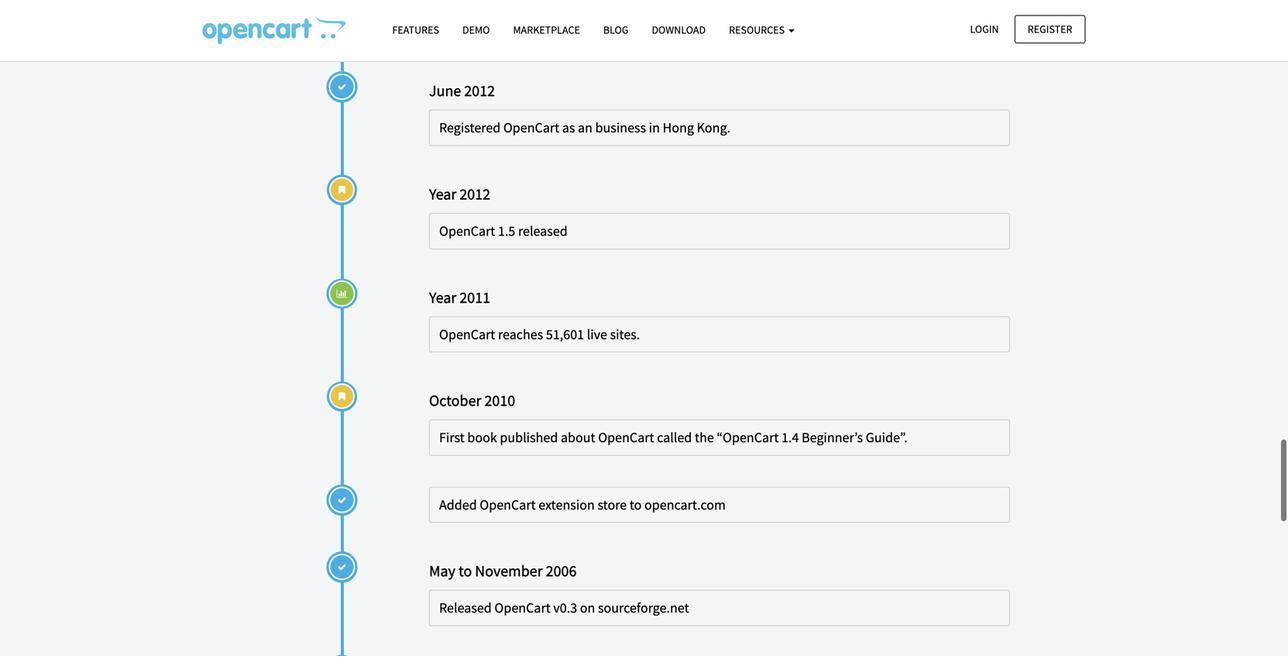 Task type: vqa. For each thing, say whether or not it's contained in the screenshot.
OpenCart Books link
no



Task type: locate. For each thing, give the bounding box(es) containing it.
opencart
[[439, 16, 495, 33], [503, 119, 559, 136], [439, 222, 495, 240], [439, 326, 495, 343], [598, 429, 654, 446], [480, 496, 536, 513], [495, 599, 551, 617]]

extension
[[539, 496, 595, 513]]

register
[[1028, 22, 1072, 36]]

0 horizontal spatial to
[[459, 561, 472, 581]]

book
[[467, 429, 497, 446]]

2012 right june
[[464, 81, 495, 100]]

2012 for june 2012
[[464, 81, 495, 100]]

sites.
[[610, 326, 640, 343]]

beginner's
[[802, 429, 863, 446]]

2012 up opencart 1.5 released
[[460, 184, 490, 204]]

resources link
[[717, 16, 806, 43]]

in left the hong
[[649, 119, 660, 136]]

v0.3
[[553, 599, 577, 617]]

first
[[439, 429, 465, 446]]

year left 2011
[[429, 288, 457, 307]]

2 year from the top
[[429, 288, 457, 307]]

october
[[429, 391, 481, 410]]

download link
[[640, 16, 717, 43]]

store
[[598, 496, 627, 513]]

called
[[657, 429, 692, 446]]

0 horizontal spatial in
[[565, 16, 576, 33]]

on
[[580, 599, 595, 617]]

to right store
[[630, 496, 642, 513]]

blog link
[[592, 16, 640, 43]]

1 vertical spatial in
[[649, 119, 660, 136]]

blog
[[603, 23, 629, 37]]

login link
[[957, 15, 1012, 43]]

0 vertical spatial to
[[630, 496, 642, 513]]

2010
[[484, 391, 515, 410]]

1 year from the top
[[429, 184, 457, 204]]

resources
[[729, 23, 787, 37]]

june
[[429, 81, 461, 100]]

registered
[[439, 119, 501, 136]]

year 2011
[[429, 288, 490, 307]]

1 vertical spatial year
[[429, 288, 457, 307]]

added
[[439, 496, 477, 513]]

first book published about opencart called the "opencart 1.4 beginner's guide".
[[439, 429, 908, 446]]

as
[[562, 119, 575, 136]]

about
[[561, 429, 595, 446]]

year
[[429, 184, 457, 204], [429, 288, 457, 307]]

register link
[[1015, 15, 1086, 43]]

to right may
[[459, 561, 472, 581]]

demo link
[[451, 16, 502, 43]]

in left forbes
[[565, 16, 576, 33]]

business
[[595, 119, 646, 136]]

year for year 2012
[[429, 184, 457, 204]]

2012
[[464, 81, 495, 100], [460, 184, 490, 204]]

published
[[500, 429, 558, 446]]

live
[[587, 326, 607, 343]]

the
[[695, 429, 714, 446]]

sourceforge.net
[[598, 599, 689, 617]]

0 vertical spatial year
[[429, 184, 457, 204]]

an
[[578, 119, 593, 136]]

download
[[652, 23, 706, 37]]

to
[[630, 496, 642, 513], [459, 561, 472, 581]]

1 vertical spatial 2012
[[460, 184, 490, 204]]

in
[[565, 16, 576, 33], [649, 119, 660, 136]]

year up opencart 1.5 released
[[429, 184, 457, 204]]

1 horizontal spatial to
[[630, 496, 642, 513]]

opencart reaches 51,601 live sites.
[[439, 326, 640, 343]]

0 vertical spatial 2012
[[464, 81, 495, 100]]

marketplace
[[513, 23, 580, 37]]

0 vertical spatial in
[[565, 16, 576, 33]]



Task type: describe. For each thing, give the bounding box(es) containing it.
guide".
[[866, 429, 908, 446]]

year 2012
[[429, 184, 490, 204]]

login
[[970, 22, 999, 36]]

may to november 2006
[[429, 561, 577, 581]]

mentioned
[[498, 16, 562, 33]]

demo
[[462, 23, 490, 37]]

2012 for year 2012
[[460, 184, 490, 204]]

2006
[[546, 561, 577, 581]]

1 horizontal spatial in
[[649, 119, 660, 136]]

2011
[[460, 288, 490, 307]]

november
[[475, 561, 543, 581]]

1.4
[[782, 429, 799, 446]]

marketplace link
[[502, 16, 592, 43]]

year for year 2011
[[429, 288, 457, 307]]

released
[[439, 599, 492, 617]]

hong
[[663, 119, 694, 136]]

opencart - company image
[[203, 16, 346, 44]]

opencart mentioned in forbes
[[439, 16, 618, 33]]

1.5
[[498, 222, 515, 240]]

registered opencart as an business in hong kong.
[[439, 119, 731, 136]]

opencart.com
[[644, 496, 726, 513]]

features link
[[381, 16, 451, 43]]

51,601
[[546, 326, 584, 343]]

opencart 1.5 released
[[439, 222, 568, 240]]

october 2010
[[429, 391, 515, 410]]

"opencart
[[717, 429, 779, 446]]

added opencart extension store to opencart.com
[[439, 496, 726, 513]]

released opencart v0.3 on sourceforge.net
[[439, 599, 689, 617]]

kong.
[[697, 119, 731, 136]]

1 vertical spatial to
[[459, 561, 472, 581]]

may
[[429, 561, 455, 581]]

features
[[392, 23, 439, 37]]

forbes
[[579, 16, 618, 33]]

reaches
[[498, 326, 543, 343]]

june 2012
[[429, 81, 495, 100]]

released
[[518, 222, 568, 240]]



